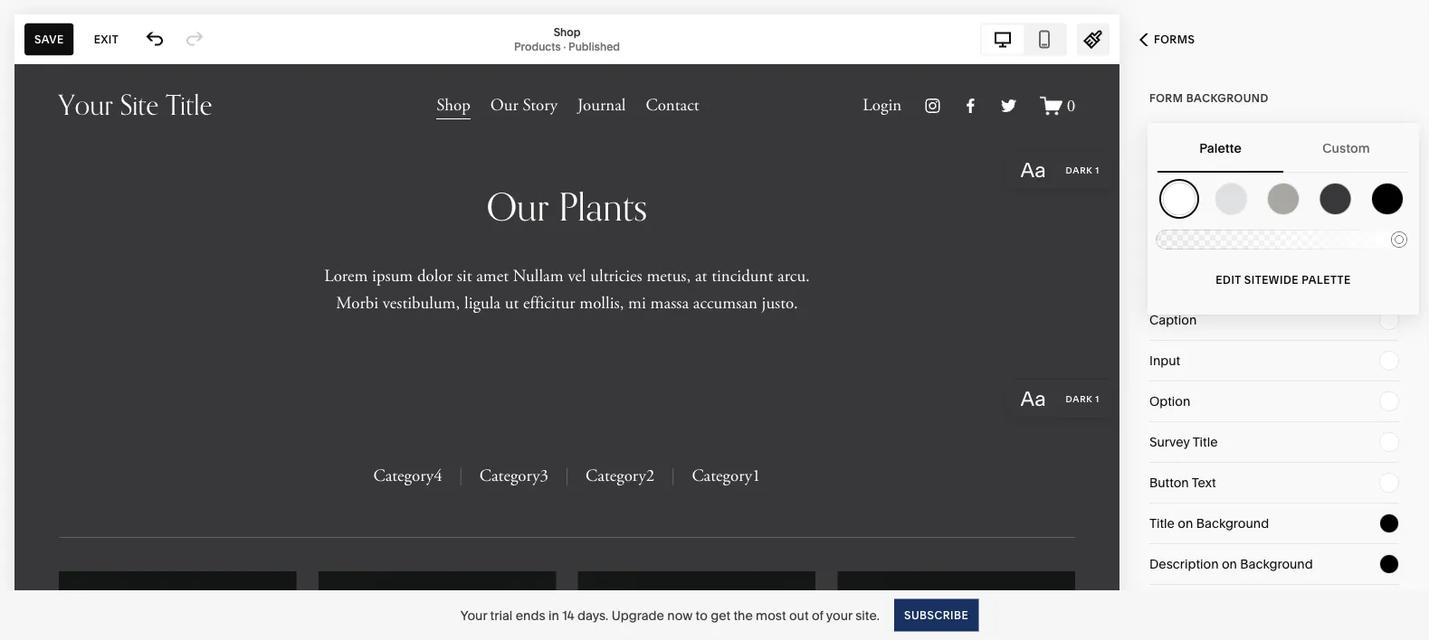 Task type: describe. For each thing, give the bounding box(es) containing it.
button
[[1150, 476, 1189, 491]]

caption
[[1150, 313, 1197, 328]]

title on background button
[[1150, 504, 1400, 544]]

description on background
[[1150, 557, 1313, 573]]

products
[[514, 40, 561, 53]]

save
[[34, 33, 64, 46]]

0 vertical spatial tab list
[[982, 25, 1066, 54]]

your
[[826, 608, 853, 624]]

form text
[[1150, 192, 1214, 205]]

in
[[549, 608, 559, 624]]

forms button
[[1120, 20, 1215, 60]]

palette inside button
[[1200, 140, 1242, 156]]

description for description on background
[[1150, 557, 1219, 573]]

trial
[[490, 608, 513, 624]]

custom button
[[1289, 123, 1404, 173]]

your
[[461, 608, 487, 624]]

form for background
[[1150, 92, 1184, 105]]

save button
[[24, 23, 74, 56]]

description for description
[[1150, 272, 1219, 287]]

on for description
[[1222, 557, 1237, 573]]

option
[[1150, 394, 1191, 410]]

caption button
[[1150, 301, 1400, 340]]

edit sitewide palette button
[[1158, 255, 1410, 305]]

background down form background
[[1150, 131, 1223, 146]]

subscribe
[[904, 609, 969, 622]]

button text
[[1150, 476, 1216, 491]]

exit
[[94, 33, 119, 46]]

shop products · published
[[514, 25, 620, 53]]

title for title
[[1150, 231, 1175, 247]]

your trial ends in 14 days. upgrade now to get the most out of your site.
[[461, 608, 880, 624]]

exit button
[[84, 23, 129, 56]]

to
[[696, 608, 708, 624]]

palette button
[[1163, 123, 1278, 173]]

of
[[812, 608, 824, 624]]

description button
[[1150, 260, 1400, 300]]

option button
[[1150, 382, 1400, 422]]

survey title
[[1150, 435, 1218, 450]]

text for form text
[[1186, 192, 1214, 205]]



Task type: vqa. For each thing, say whether or not it's contained in the screenshot.
BUT
no



Task type: locate. For each thing, give the bounding box(es) containing it.
out
[[789, 608, 809, 624]]

0 vertical spatial text
[[1186, 192, 1214, 205]]

subscribe button
[[894, 600, 979, 632]]

title
[[1150, 231, 1175, 247], [1193, 435, 1218, 450], [1150, 516, 1175, 532]]

the
[[734, 608, 753, 624]]

title down button
[[1150, 516, 1175, 532]]

on inside button
[[1222, 557, 1237, 573]]

0 vertical spatial palette
[[1200, 140, 1242, 156]]

most
[[756, 608, 786, 624]]

14
[[562, 608, 574, 624]]

0 horizontal spatial palette
[[1200, 140, 1242, 156]]

0 vertical spatial form
[[1150, 92, 1184, 105]]

palette down form background
[[1200, 140, 1242, 156]]

0 vertical spatial on
[[1178, 516, 1194, 532]]

text
[[1186, 192, 1214, 205], [1192, 476, 1216, 491]]

0 vertical spatial description
[[1150, 272, 1219, 287]]

palette inside button
[[1302, 273, 1351, 287]]

site.
[[856, 608, 880, 624]]

background button
[[1150, 119, 1400, 158]]

now
[[667, 608, 693, 624]]

text right button
[[1192, 476, 1216, 491]]

1 vertical spatial tab list
[[1158, 123, 1410, 173]]

palette right "sitewide"
[[1302, 273, 1351, 287]]

on
[[1178, 516, 1194, 532], [1222, 557, 1237, 573]]

tab list
[[982, 25, 1066, 54], [1158, 123, 1410, 173]]

description down title on background
[[1150, 557, 1219, 573]]

0 horizontal spatial on
[[1178, 516, 1194, 532]]

1 vertical spatial on
[[1222, 557, 1237, 573]]

on down title on background
[[1222, 557, 1237, 573]]

2 vertical spatial title
[[1150, 516, 1175, 532]]

description up 'caption'
[[1150, 272, 1219, 287]]

1 horizontal spatial tab list
[[1158, 123, 1410, 173]]

ends
[[516, 608, 545, 624]]

1 form from the top
[[1150, 92, 1184, 105]]

0 horizontal spatial tab list
[[982, 25, 1066, 54]]

tab list containing palette
[[1158, 123, 1410, 173]]

1 horizontal spatial palette
[[1302, 273, 1351, 287]]

form down forms button
[[1150, 92, 1184, 105]]

description on background button
[[1150, 545, 1400, 585]]

text down the palette button
[[1186, 192, 1214, 205]]

title for title on background
[[1150, 516, 1175, 532]]

published
[[569, 40, 620, 53]]

1 vertical spatial form
[[1150, 192, 1184, 205]]

title right survey
[[1193, 435, 1218, 450]]

shop
[[554, 25, 581, 38]]

·
[[563, 40, 566, 53]]

edit sitewide palette
[[1216, 273, 1351, 287]]

sitewide
[[1245, 273, 1299, 287]]

2 description from the top
[[1150, 557, 1219, 573]]

background
[[1187, 92, 1269, 105], [1150, 131, 1223, 146], [1197, 516, 1269, 532], [1240, 557, 1313, 573]]

1 horizontal spatial on
[[1222, 557, 1237, 573]]

1 vertical spatial description
[[1150, 557, 1219, 573]]

form background
[[1150, 92, 1269, 105]]

custom
[[1323, 140, 1370, 156]]

1 description from the top
[[1150, 272, 1219, 287]]

text inside 'button'
[[1192, 476, 1216, 491]]

form down the palette button
[[1150, 192, 1184, 205]]

1 vertical spatial palette
[[1302, 273, 1351, 287]]

title down form text
[[1150, 231, 1175, 247]]

button text button
[[1150, 464, 1400, 503]]

background up the 'description on background'
[[1197, 516, 1269, 532]]

on down the button text
[[1178, 516, 1194, 532]]

input button
[[1150, 341, 1400, 381]]

2 form from the top
[[1150, 192, 1184, 205]]

edit
[[1216, 273, 1242, 287]]

1 vertical spatial title
[[1193, 435, 1218, 450]]

text for button text
[[1192, 476, 1216, 491]]

background up the palette button
[[1187, 92, 1269, 105]]

form for title
[[1150, 192, 1184, 205]]

description inside button
[[1150, 557, 1219, 573]]

title button
[[1150, 219, 1400, 259]]

survey title button
[[1150, 423, 1400, 463]]

days.
[[577, 608, 609, 624]]

palette
[[1200, 140, 1242, 156], [1302, 273, 1351, 287]]

opacity slider slider
[[1392, 233, 1407, 247]]

survey
[[1150, 435, 1190, 450]]

background inside button
[[1240, 557, 1313, 573]]

upgrade
[[612, 608, 664, 624]]

on for title
[[1178, 516, 1194, 532]]

description inside button
[[1150, 272, 1219, 287]]

get
[[711, 608, 731, 624]]

forms
[[1154, 33, 1195, 46]]

title on background
[[1150, 516, 1269, 532]]

0 vertical spatial title
[[1150, 231, 1175, 247]]

form
[[1150, 92, 1184, 105], [1150, 192, 1184, 205]]

input
[[1150, 354, 1181, 369]]

background down title on background button
[[1240, 557, 1313, 573]]

on inside button
[[1178, 516, 1194, 532]]

1 vertical spatial text
[[1192, 476, 1216, 491]]

description
[[1150, 272, 1219, 287], [1150, 557, 1219, 573]]



